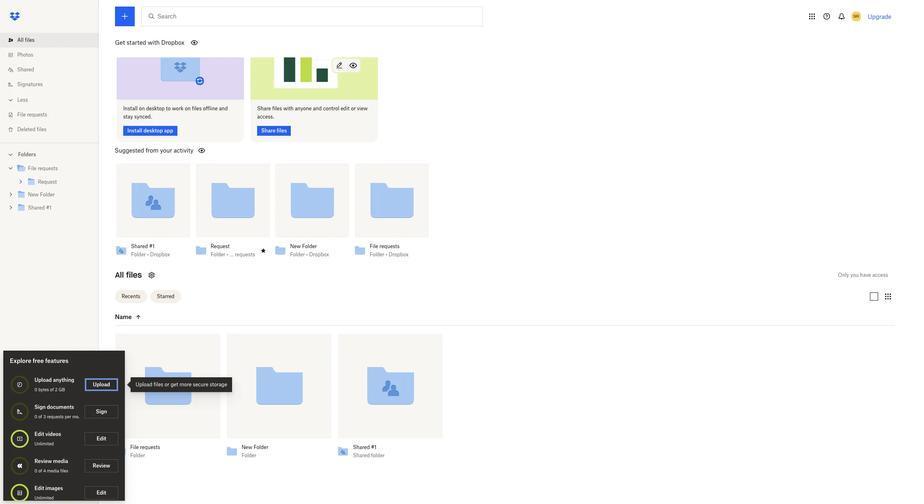 Task type: vqa. For each thing, say whether or not it's contained in the screenshot.


Task type: describe. For each thing, give the bounding box(es) containing it.
#1 for folder
[[371, 445, 377, 451]]

file requests group
[[0, 161, 99, 221]]

to
[[166, 105, 171, 112]]

stay
[[123, 114, 133, 120]]

edit
[[341, 105, 350, 112]]

files inside review media 0 of 4 media files
[[60, 469, 68, 474]]

request button
[[211, 243, 255, 250]]

edit inside the edit images unlimited
[[35, 486, 44, 492]]

folder
[[371, 453, 385, 459]]

folder inside the file requests folder
[[130, 453, 145, 459]]

explore free features
[[10, 358, 68, 365]]

requests inside list
[[27, 112, 47, 118]]

1 vertical spatial media
[[47, 469, 59, 474]]

upload anything 0 bytes of 2 gb
[[35, 378, 74, 393]]

activity
[[174, 147, 193, 154]]

offline
[[203, 105, 218, 112]]

request folder • … requests
[[211, 243, 255, 258]]

you
[[851, 272, 859, 278]]

desktop
[[146, 105, 165, 112]]

0 for upload anything
[[35, 388, 37, 393]]

file requests button for file requests folder
[[130, 445, 205, 451]]

edit down sign button
[[97, 436, 106, 442]]

review button
[[85, 460, 118, 473]]

folder • dropbox button for file requests
[[370, 252, 414, 258]]

requests inside the file requests folder
[[140, 445, 160, 451]]

folder, new folder row
[[224, 334, 332, 465]]

share files with anyone and control edit or view access.
[[257, 105, 368, 120]]

0 for sign documents
[[35, 415, 37, 420]]

all files inside list item
[[17, 37, 35, 43]]

shared #1 button for folder
[[353, 445, 428, 451]]

new folder button for new folder folder • dropbox
[[290, 243, 335, 250]]

photos link
[[7, 48, 99, 62]]

gb inside explore free features 0 bytes of 2 gb
[[49, 491, 55, 496]]

0 for review media
[[35, 469, 37, 474]]

new for new folder folder • dropbox
[[290, 243, 301, 250]]

new for new folder folder
[[242, 445, 252, 451]]

view
[[357, 105, 368, 112]]

only
[[838, 272, 849, 278]]

edit down review button
[[97, 491, 106, 497]]

anyone
[[295, 105, 312, 112]]

access
[[873, 272, 888, 278]]

videos
[[45, 432, 61, 438]]

anything
[[53, 378, 74, 384]]

edit button for edit videos
[[85, 433, 118, 446]]

files inside install on desktop to work on files offline and stay synced.
[[192, 105, 202, 112]]

name button
[[115, 313, 184, 323]]

deleted files
[[17, 127, 46, 133]]

files up the recents
[[126, 271, 142, 280]]

upload for upload anything 0 bytes of 2 gb
[[35, 378, 52, 384]]

with for started
[[148, 39, 160, 46]]

0 inside explore free features 0 bytes of 2 gb
[[25, 491, 27, 496]]

4
[[43, 469, 46, 474]]

have
[[860, 272, 871, 278]]

sign documents 0 of 3 requests per mo.
[[35, 405, 80, 420]]

sign button
[[85, 406, 118, 419]]

upload for upload
[[93, 382, 110, 388]]

1 vertical spatial all files
[[115, 271, 142, 280]]

file requests folder • dropbox
[[370, 243, 409, 258]]

get
[[115, 39, 125, 46]]

shared #1 shared folder
[[353, 445, 385, 459]]

file requests link inside group
[[16, 164, 92, 175]]

file requests inside group
[[28, 166, 58, 172]]

of inside the sign documents 0 of 3 requests per mo.
[[38, 415, 42, 420]]

file requests folder
[[130, 445, 160, 459]]

quota usage element for explore free features
[[8, 484, 21, 497]]

#1 for •
[[149, 243, 155, 250]]

shared #1 folder • dropbox
[[131, 243, 170, 258]]

bytes inside explore free features 0 bytes of 2 gb
[[29, 491, 39, 496]]

files inside all files link
[[25, 37, 35, 43]]

of inside review media 0 of 4 media files
[[38, 469, 42, 474]]

edit button for edit images
[[85, 487, 118, 500]]

folder inside shared #1 folder • dropbox
[[131, 252, 146, 258]]

from
[[146, 147, 159, 154]]

dropbox for new folder folder • dropbox
[[309, 252, 329, 258]]

per
[[65, 415, 71, 420]]

only you have access
[[838, 272, 888, 278]]

all files list item
[[0, 33, 99, 48]]

request
[[211, 243, 230, 250]]

dropbox image
[[7, 8, 23, 25]]

folder inside request folder • … requests
[[211, 252, 225, 258]]

signatures link
[[7, 77, 99, 92]]

share
[[257, 105, 271, 112]]

explore for explore free features 0 bytes of 2 gb
[[25, 484, 40, 489]]

dropbox for shared #1 folder • dropbox
[[150, 252, 170, 258]]

shared for shared
[[17, 67, 34, 73]]

explore free features menu
[[3, 351, 125, 505]]

starred button
[[150, 291, 181, 304]]

review for review
[[93, 463, 110, 470]]

all files link
[[7, 33, 99, 48]]

file requests button for file requests folder • dropbox
[[370, 243, 414, 250]]

folder • dropbox button for shared #1
[[131, 252, 175, 258]]

bytes inside upload anything 0 bytes of 2 gb
[[38, 388, 49, 393]]

new folder folder • dropbox
[[290, 243, 329, 258]]

2 inside explore free features 0 bytes of 2 gb
[[45, 491, 48, 496]]

explore for explore free features
[[10, 358, 31, 365]]

less
[[17, 97, 28, 103]]

folder • … requests button
[[211, 252, 255, 258]]

documents
[[47, 405, 74, 411]]



Task type: locate. For each thing, give the bounding box(es) containing it.
1 vertical spatial bytes
[[29, 491, 39, 496]]

requests inside the sign documents 0 of 3 requests per mo.
[[47, 415, 64, 420]]

edit videos unlimited
[[35, 432, 61, 447]]

shared #1 button
[[131, 243, 175, 250], [353, 445, 428, 451]]

dropbox inside new folder folder • dropbox
[[309, 252, 329, 258]]

shared link
[[7, 62, 99, 77]]

1 horizontal spatial gb
[[59, 388, 65, 393]]

features for explore free features 0 bytes of 2 gb
[[50, 484, 67, 489]]

of inside explore free features 0 bytes of 2 gb
[[40, 491, 44, 496]]

1 on from the left
[[139, 105, 145, 112]]

1 horizontal spatial all
[[115, 271, 124, 280]]

1 • from the left
[[147, 252, 149, 258]]

• inside request folder • … requests
[[227, 252, 228, 258]]

1 horizontal spatial #1
[[371, 445, 377, 451]]

signatures
[[17, 81, 43, 88]]

0 inside the sign documents 0 of 3 requests per mo.
[[35, 415, 37, 420]]

requests inside file requests folder • dropbox
[[380, 243, 400, 250]]

0 horizontal spatial on
[[139, 105, 145, 112]]

features up anything
[[45, 358, 68, 365]]

1 horizontal spatial sign
[[96, 409, 107, 415]]

1 vertical spatial gb
[[49, 491, 55, 496]]

upload inside button
[[93, 382, 110, 388]]

1 vertical spatial new
[[242, 445, 252, 451]]

1 vertical spatial file requests button
[[130, 445, 205, 451]]

files right 4
[[60, 469, 68, 474]]

free inside explore free features 0 bytes of 2 gb
[[41, 484, 49, 489]]

0 down explore free features
[[35, 388, 37, 393]]

upload inside upload anything 0 bytes of 2 gb
[[35, 378, 52, 384]]

file
[[17, 112, 26, 118], [28, 166, 36, 172], [370, 243, 378, 250], [130, 445, 139, 451]]

free for explore free features
[[33, 358, 44, 365]]

sign inside button
[[96, 409, 107, 415]]

0 horizontal spatial folder • dropbox button
[[131, 252, 175, 258]]

1 vertical spatial with
[[283, 105, 294, 112]]

bytes up documents
[[38, 388, 49, 393]]

1 vertical spatial edit button
[[85, 487, 118, 500]]

folder, file requests row
[[112, 334, 220, 465]]

1 vertical spatial #1
[[371, 445, 377, 451]]

quota usage element left 3
[[10, 403, 30, 422]]

all up the recents
[[115, 271, 124, 280]]

upload up sign button
[[93, 382, 110, 388]]

1 vertical spatial free
[[41, 484, 49, 489]]

free
[[33, 358, 44, 365], [41, 484, 49, 489]]

unlimited inside edit videos unlimited
[[35, 442, 54, 447]]

1 and from the left
[[219, 105, 228, 112]]

0 inside review media 0 of 4 media files
[[35, 469, 37, 474]]

#1
[[149, 243, 155, 250], [371, 445, 377, 451]]

• inside shared #1 folder • dropbox
[[147, 252, 149, 258]]

0 inside upload anything 0 bytes of 2 gb
[[35, 388, 37, 393]]

file requests link
[[7, 108, 99, 122], [16, 164, 92, 175]]

recents
[[122, 294, 140, 300]]

file inside the file requests folder
[[130, 445, 139, 451]]

0 left the edit images unlimited
[[25, 491, 27, 496]]

0 horizontal spatial #1
[[149, 243, 155, 250]]

sign right mo.
[[96, 409, 107, 415]]

0 vertical spatial 2
[[55, 388, 57, 393]]

starred
[[157, 294, 175, 300]]

shared #1 button inside row
[[353, 445, 428, 451]]

0 vertical spatial with
[[148, 39, 160, 46]]

of inside upload anything 0 bytes of 2 gb
[[50, 388, 54, 393]]

review for review media 0 of 4 media files
[[35, 459, 52, 465]]

1 vertical spatial all
[[115, 271, 124, 280]]

list
[[0, 28, 99, 143]]

and inside install on desktop to work on files offline and stay synced.
[[219, 105, 228, 112]]

0 vertical spatial media
[[53, 459, 68, 465]]

media down edit videos unlimited
[[53, 459, 68, 465]]

0 horizontal spatial upload
[[35, 378, 52, 384]]

media
[[53, 459, 68, 465], [47, 469, 59, 474]]

• inside new folder folder • dropbox
[[306, 252, 308, 258]]

2 down anything
[[55, 388, 57, 393]]

files inside share files with anyone and control edit or view access.
[[272, 105, 282, 112]]

shared inside list
[[17, 67, 34, 73]]

shared inside shared #1 folder • dropbox
[[131, 243, 148, 250]]

0 vertical spatial explore
[[10, 358, 31, 365]]

shared #1 button for •
[[131, 243, 175, 250]]

upgrade
[[868, 13, 892, 20]]

1 vertical spatial 2
[[45, 491, 48, 496]]

file inside group
[[28, 166, 36, 172]]

less image
[[7, 96, 15, 104]]

folder
[[302, 243, 317, 250], [131, 252, 146, 258], [211, 252, 225, 258], [290, 252, 305, 258], [370, 252, 384, 258], [254, 445, 268, 451], [130, 453, 145, 459], [242, 453, 256, 459]]

0 horizontal spatial new
[[242, 445, 252, 451]]

• for file
[[386, 252, 387, 258]]

2 horizontal spatial folder • dropbox button
[[370, 252, 414, 258]]

0 vertical spatial new
[[290, 243, 301, 250]]

free down 4
[[41, 484, 49, 489]]

name
[[115, 314, 132, 321]]

review inside review button
[[93, 463, 110, 470]]

1 horizontal spatial on
[[185, 105, 191, 112]]

0 vertical spatial #1
[[149, 243, 155, 250]]

0 vertical spatial file requests link
[[7, 108, 99, 122]]

and right offline
[[219, 105, 228, 112]]

explore inside menu
[[10, 358, 31, 365]]

3 • from the left
[[306, 252, 308, 258]]

folder • dropbox button
[[131, 252, 175, 258], [290, 252, 335, 258], [370, 252, 414, 258]]

0 horizontal spatial review
[[35, 459, 52, 465]]

• for new
[[306, 252, 308, 258]]

0
[[35, 388, 37, 393], [35, 415, 37, 420], [35, 469, 37, 474], [25, 491, 27, 496]]

deleted
[[17, 127, 35, 133]]

folders button
[[0, 148, 99, 161]]

dropbox for file requests folder • dropbox
[[389, 252, 409, 258]]

0 vertical spatial bytes
[[38, 388, 49, 393]]

files left offline
[[192, 105, 202, 112]]

quota usage element left edit videos unlimited
[[10, 430, 30, 449]]

upload down explore free features
[[35, 378, 52, 384]]

folder • dropbox button for new folder
[[290, 252, 335, 258]]

sign
[[35, 405, 46, 411], [96, 409, 107, 415]]

sign for sign
[[96, 409, 107, 415]]

unlimited down videos
[[35, 442, 54, 447]]

0 left 3
[[35, 415, 37, 420]]

0 horizontal spatial gb
[[49, 491, 55, 496]]

images
[[45, 486, 63, 492]]

4 • from the left
[[386, 252, 387, 258]]

new folder button inside row
[[242, 445, 317, 451]]

on right work
[[185, 105, 191, 112]]

upload
[[35, 378, 52, 384], [93, 382, 110, 388]]

all files
[[17, 37, 35, 43], [115, 271, 142, 280]]

0 horizontal spatial file requests button
[[130, 445, 205, 451]]

free up upload anything 0 bytes of 2 gb
[[33, 358, 44, 365]]

2 on from the left
[[185, 105, 191, 112]]

free for explore free features 0 bytes of 2 gb
[[41, 484, 49, 489]]

shared folder, shared #1 row
[[335, 334, 443, 465]]

requests inside group
[[38, 166, 58, 172]]

files up photos
[[25, 37, 35, 43]]

files right deleted
[[37, 127, 46, 133]]

1 vertical spatial shared #1 button
[[353, 445, 428, 451]]

with left anyone
[[283, 105, 294, 112]]

deleted files link
[[7, 122, 99, 137]]

1 unlimited from the top
[[35, 442, 54, 447]]

1 horizontal spatial with
[[283, 105, 294, 112]]

quota usage element for sign documents
[[10, 403, 30, 422]]

0 vertical spatial file requests
[[17, 112, 47, 118]]

bytes left images
[[29, 491, 39, 496]]

requests inside request folder • … requests
[[235, 252, 255, 258]]

2
[[55, 388, 57, 393], [45, 491, 48, 496]]

2 • from the left
[[227, 252, 228, 258]]

with
[[148, 39, 160, 46], [283, 105, 294, 112]]

• inside file requests folder • dropbox
[[386, 252, 387, 258]]

edit button
[[85, 433, 118, 446], [85, 487, 118, 500]]

1 edit button from the top
[[85, 433, 118, 446]]

quota usage element left the edit images unlimited
[[10, 484, 30, 504]]

install
[[123, 105, 138, 112]]

new inside new folder folder • dropbox
[[290, 243, 301, 250]]

1 vertical spatial new folder button
[[242, 445, 317, 451]]

sign up 3
[[35, 405, 46, 411]]

edit left videos
[[35, 432, 44, 438]]

quota usage element for edit images
[[10, 484, 30, 504]]

all files up the recents
[[115, 271, 142, 280]]

dropbox
[[161, 39, 184, 46], [150, 252, 170, 258], [309, 252, 329, 258], [389, 252, 409, 258]]

all up photos
[[17, 37, 24, 43]]

unlimited inside the edit images unlimited
[[35, 496, 54, 501]]

edit images unlimited
[[35, 486, 63, 501]]

synced.
[[134, 114, 152, 120]]

files
[[25, 37, 35, 43], [192, 105, 202, 112], [272, 105, 282, 112], [37, 127, 46, 133], [126, 271, 142, 280], [60, 469, 68, 474]]

of left images
[[40, 491, 44, 496]]

1 vertical spatial explore
[[25, 484, 40, 489]]

recents button
[[115, 291, 147, 304]]

quota usage element for upload anything
[[10, 376, 30, 395]]

gb down anything
[[59, 388, 65, 393]]

and
[[219, 105, 228, 112], [313, 105, 322, 112]]

1 vertical spatial unlimited
[[35, 496, 54, 501]]

2 inside upload anything 0 bytes of 2 gb
[[55, 388, 57, 393]]

file requests down "folders" 'button' at left top
[[28, 166, 58, 172]]

2 down 4
[[45, 491, 48, 496]]

0 horizontal spatial shared #1 button
[[131, 243, 175, 250]]

upload button
[[85, 379, 118, 392]]

suggested from your activity
[[115, 147, 193, 154]]

0 horizontal spatial sign
[[35, 405, 46, 411]]

and inside share files with anyone and control edit or view access.
[[313, 105, 322, 112]]

list containing all files
[[0, 28, 99, 143]]

0 horizontal spatial and
[[219, 105, 228, 112]]

0 left 4
[[35, 469, 37, 474]]

upgrade link
[[868, 13, 892, 20]]

dropbox inside file requests folder • dropbox
[[389, 252, 409, 258]]

mo.
[[72, 415, 80, 420]]

1 horizontal spatial file requests button
[[370, 243, 414, 250]]

file requests button
[[370, 243, 414, 250], [130, 445, 205, 451]]

or
[[351, 105, 356, 112]]

1 horizontal spatial and
[[313, 105, 322, 112]]

file inside file requests folder • dropbox
[[370, 243, 378, 250]]

1 vertical spatial features
[[50, 484, 67, 489]]

suggested
[[115, 147, 144, 154]]

quota usage element left 4
[[10, 457, 30, 477]]

• for shared
[[147, 252, 149, 258]]

install on desktop to work on files offline and stay synced.
[[123, 105, 228, 120]]

quota usage element for review media
[[10, 457, 30, 477]]

•
[[147, 252, 149, 258], [227, 252, 228, 258], [306, 252, 308, 258], [386, 252, 387, 258]]

all files up photos
[[17, 37, 35, 43]]

unlimited for videos
[[35, 442, 54, 447]]

1 horizontal spatial upload
[[93, 382, 110, 388]]

of
[[50, 388, 54, 393], [38, 415, 42, 420], [38, 469, 42, 474], [40, 491, 44, 496]]

sign for sign documents 0 of 3 requests per mo.
[[35, 405, 46, 411]]

gb inside upload anything 0 bytes of 2 gb
[[59, 388, 65, 393]]

all
[[17, 37, 24, 43], [115, 271, 124, 280]]

unlimited
[[35, 442, 54, 447], [35, 496, 54, 501]]

on
[[139, 105, 145, 112], [185, 105, 191, 112]]

work
[[172, 105, 184, 112]]

quota usage element down explore free features
[[10, 376, 30, 395]]

1 horizontal spatial new
[[290, 243, 301, 250]]

2 unlimited from the top
[[35, 496, 54, 501]]

files inside deleted files link
[[37, 127, 46, 133]]

features for explore free features
[[45, 358, 68, 365]]

#1 inside shared #1 shared folder
[[371, 445, 377, 451]]

access.
[[257, 114, 274, 120]]

file requests inside list
[[17, 112, 47, 118]]

media right 4
[[47, 469, 59, 474]]

explore free features 0 bytes of 2 gb
[[25, 484, 67, 496]]

gb
[[59, 388, 65, 393], [49, 491, 55, 496]]

3
[[43, 415, 46, 420]]

control
[[323, 105, 339, 112]]

and left control
[[313, 105, 322, 112]]

1 horizontal spatial shared #1 button
[[353, 445, 428, 451]]

file requests up deleted files in the top left of the page
[[17, 112, 47, 118]]

with right started
[[148, 39, 160, 46]]

review media 0 of 4 media files
[[35, 459, 68, 474]]

0 horizontal spatial with
[[148, 39, 160, 46]]

dropbox inside shared #1 folder • dropbox
[[150, 252, 170, 258]]

folders
[[18, 152, 36, 158]]

1 horizontal spatial review
[[93, 463, 110, 470]]

new
[[290, 243, 301, 250], [242, 445, 252, 451]]

2 folder • dropbox button from the left
[[290, 252, 335, 258]]

…
[[230, 252, 234, 258]]

features down review media 0 of 4 media files
[[50, 484, 67, 489]]

new inside new folder folder
[[242, 445, 252, 451]]

edit left images
[[35, 486, 44, 492]]

with for files
[[283, 105, 294, 112]]

1 vertical spatial file requests
[[28, 166, 58, 172]]

bytes
[[38, 388, 49, 393], [29, 491, 39, 496]]

shared for shared #1 folder • dropbox
[[131, 243, 148, 250]]

0 vertical spatial unlimited
[[35, 442, 54, 447]]

review
[[35, 459, 52, 465], [93, 463, 110, 470]]

file requests link up deleted files in the top left of the page
[[7, 108, 99, 122]]

0 vertical spatial shared #1 button
[[131, 243, 175, 250]]

new folder button
[[290, 243, 335, 250], [242, 445, 317, 451]]

1 vertical spatial file requests link
[[16, 164, 92, 175]]

started
[[127, 39, 146, 46]]

get started with dropbox
[[115, 39, 184, 46]]

0 horizontal spatial all
[[17, 37, 24, 43]]

0 horizontal spatial 2
[[45, 491, 48, 496]]

edit inside edit videos unlimited
[[35, 432, 44, 438]]

2 edit button from the top
[[85, 487, 118, 500]]

features inside explore free features menu
[[45, 358, 68, 365]]

new folder button for new folder folder
[[242, 445, 317, 451]]

your
[[160, 147, 172, 154]]

photos
[[17, 52, 33, 58]]

on up synced.
[[139, 105, 145, 112]]

0 vertical spatial edit button
[[85, 433, 118, 446]]

1 folder • dropbox button from the left
[[131, 252, 175, 258]]

shared for shared #1 shared folder
[[353, 445, 370, 451]]

folder inside file requests folder • dropbox
[[370, 252, 384, 258]]

0 vertical spatial file requests button
[[370, 243, 414, 250]]

quota usage element left explore free features 0 bytes of 2 gb
[[8, 484, 21, 497]]

0 vertical spatial new folder button
[[290, 243, 335, 250]]

sign inside the sign documents 0 of 3 requests per mo.
[[35, 405, 46, 411]]

0 vertical spatial features
[[45, 358, 68, 365]]

file requests button inside row
[[130, 445, 205, 451]]

of left 4
[[38, 469, 42, 474]]

of left 3
[[38, 415, 42, 420]]

new folder folder
[[242, 445, 268, 459]]

#1 inside shared #1 folder • dropbox
[[149, 243, 155, 250]]

shared
[[17, 67, 34, 73], [131, 243, 148, 250], [353, 445, 370, 451], [353, 453, 370, 459]]

quota usage element
[[10, 376, 30, 395], [10, 403, 30, 422], [10, 430, 30, 449], [10, 457, 30, 477], [8, 484, 21, 497], [10, 484, 30, 504]]

0 vertical spatial free
[[33, 358, 44, 365]]

1 horizontal spatial all files
[[115, 271, 142, 280]]

unlimited for images
[[35, 496, 54, 501]]

1 horizontal spatial 2
[[55, 388, 57, 393]]

0 horizontal spatial all files
[[17, 37, 35, 43]]

2 and from the left
[[313, 105, 322, 112]]

explore inside explore free features 0 bytes of 2 gb
[[25, 484, 40, 489]]

with inside share files with anyone and control edit or view access.
[[283, 105, 294, 112]]

file requests link down "folders" 'button' at left top
[[16, 164, 92, 175]]

gb down review media 0 of 4 media files
[[49, 491, 55, 496]]

features
[[45, 358, 68, 365], [50, 484, 67, 489]]

review inside review media 0 of 4 media files
[[35, 459, 52, 465]]

quota usage element for edit videos
[[10, 430, 30, 449]]

0 vertical spatial all files
[[17, 37, 35, 43]]

file requests
[[17, 112, 47, 118], [28, 166, 58, 172]]

3 folder • dropbox button from the left
[[370, 252, 414, 258]]

features inside explore free features 0 bytes of 2 gb
[[50, 484, 67, 489]]

files right share
[[272, 105, 282, 112]]

0 vertical spatial gb
[[59, 388, 65, 393]]

edit button up review button
[[85, 433, 118, 446]]

of down anything
[[50, 388, 54, 393]]

all inside list item
[[17, 37, 24, 43]]

free inside menu
[[33, 358, 44, 365]]

edit button down review button
[[85, 487, 118, 500]]

explore
[[10, 358, 31, 365], [25, 484, 40, 489]]

1 horizontal spatial folder • dropbox button
[[290, 252, 335, 258]]

0 vertical spatial all
[[17, 37, 24, 43]]

edit
[[35, 432, 44, 438], [97, 436, 106, 442], [35, 486, 44, 492], [97, 491, 106, 497]]

unlimited down images
[[35, 496, 54, 501]]



